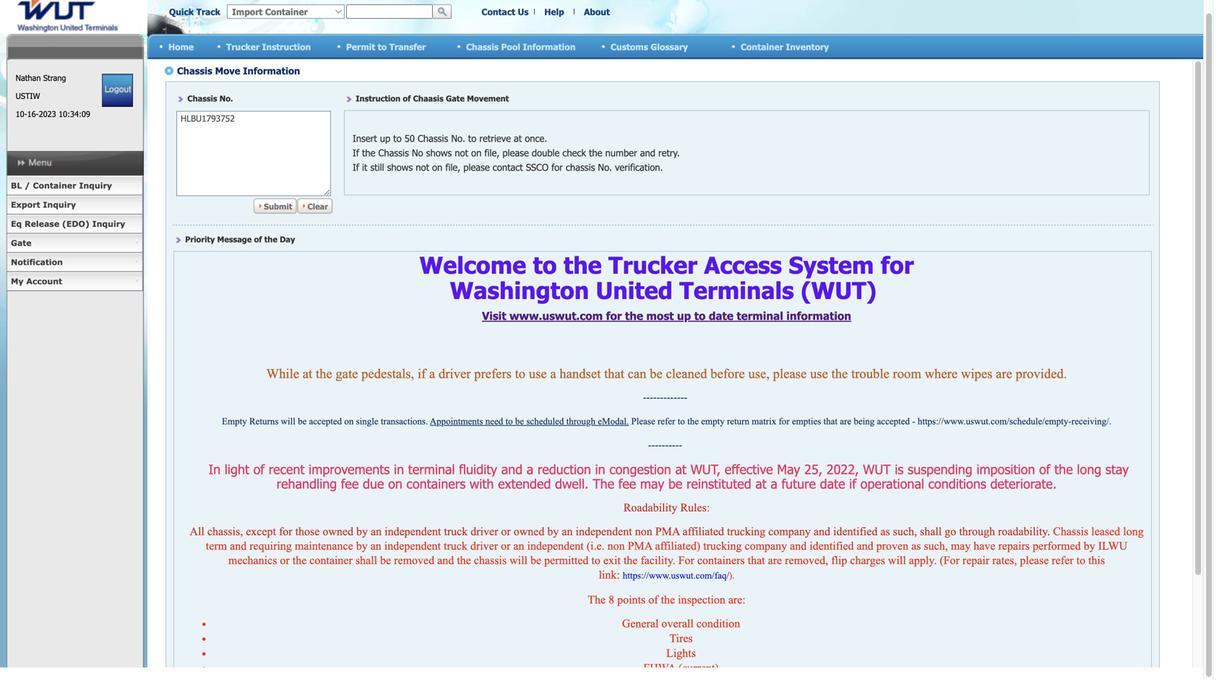 Task type: vqa. For each thing, say whether or not it's contained in the screenshot.
Move associated with Container Move
no



Task type: describe. For each thing, give the bounding box(es) containing it.
export inquiry
[[11, 200, 76, 210]]

chassis pool information
[[466, 41, 576, 52]]

eq release (edo) inquiry
[[11, 219, 125, 229]]

my
[[11, 277, 24, 286]]

notification link
[[7, 253, 143, 272]]

to
[[378, 41, 387, 52]]

home
[[168, 41, 194, 52]]

permit
[[346, 41, 375, 52]]

16-
[[27, 109, 39, 119]]

bl
[[11, 181, 22, 190]]

inquiry for (edo)
[[92, 219, 125, 229]]

quick track
[[169, 6, 220, 17]]

gate
[[11, 238, 32, 248]]

trucker
[[226, 41, 260, 52]]

customs glossary
[[611, 41, 688, 52]]

inquiry for container
[[79, 181, 112, 190]]

my account link
[[7, 272, 143, 291]]

chassis
[[466, 41, 499, 52]]

gate link
[[7, 234, 143, 253]]

0 vertical spatial container
[[741, 41, 784, 52]]

nathan strang
[[16, 73, 66, 83]]

contact us link
[[482, 6, 529, 17]]

bl / container inquiry
[[11, 181, 112, 190]]

about
[[584, 6, 610, 17]]

container inventory
[[741, 41, 829, 52]]

about link
[[584, 6, 610, 17]]

information
[[523, 41, 576, 52]]

account
[[26, 277, 62, 286]]

us
[[518, 6, 529, 17]]



Task type: locate. For each thing, give the bounding box(es) containing it.
strang
[[43, 73, 66, 83]]

inquiry up export inquiry link
[[79, 181, 112, 190]]

login image
[[102, 74, 133, 107]]

1 horizontal spatial container
[[741, 41, 784, 52]]

customs
[[611, 41, 648, 52]]

ustiw
[[16, 91, 40, 101]]

eq
[[11, 219, 22, 229]]

2 vertical spatial inquiry
[[92, 219, 125, 229]]

10-
[[16, 109, 27, 119]]

instruction
[[262, 41, 311, 52]]

inventory
[[786, 41, 829, 52]]

export inquiry link
[[7, 196, 143, 215]]

None text field
[[346, 4, 433, 19]]

pool
[[501, 41, 520, 52]]

1 vertical spatial inquiry
[[43, 200, 76, 210]]

container up export inquiry
[[33, 181, 76, 190]]

inquiry
[[79, 181, 112, 190], [43, 200, 76, 210], [92, 219, 125, 229]]

inquiry down the bl / container inquiry
[[43, 200, 76, 210]]

help
[[545, 6, 564, 17]]

track
[[196, 6, 220, 17]]

10:34:09
[[59, 109, 90, 119]]

/
[[25, 181, 30, 190]]

permit to transfer
[[346, 41, 426, 52]]

container left inventory at top right
[[741, 41, 784, 52]]

container
[[741, 41, 784, 52], [33, 181, 76, 190]]

trucker instruction
[[226, 41, 311, 52]]

10-16-2023 10:34:09
[[16, 109, 90, 119]]

release
[[25, 219, 59, 229]]

notification
[[11, 257, 63, 267]]

my account
[[11, 277, 62, 286]]

help link
[[545, 6, 564, 17]]

export
[[11, 200, 40, 210]]

inquiry right (edo)
[[92, 219, 125, 229]]

bl / container inquiry link
[[7, 176, 143, 196]]

0 horizontal spatial container
[[33, 181, 76, 190]]

quick
[[169, 6, 194, 17]]

contact us
[[482, 6, 529, 17]]

0 vertical spatial inquiry
[[79, 181, 112, 190]]

nathan
[[16, 73, 41, 83]]

glossary
[[651, 41, 688, 52]]

1 vertical spatial container
[[33, 181, 76, 190]]

(edo)
[[62, 219, 90, 229]]

2023
[[39, 109, 56, 119]]

contact
[[482, 6, 515, 17]]

eq release (edo) inquiry link
[[7, 215, 143, 234]]

transfer
[[389, 41, 426, 52]]



